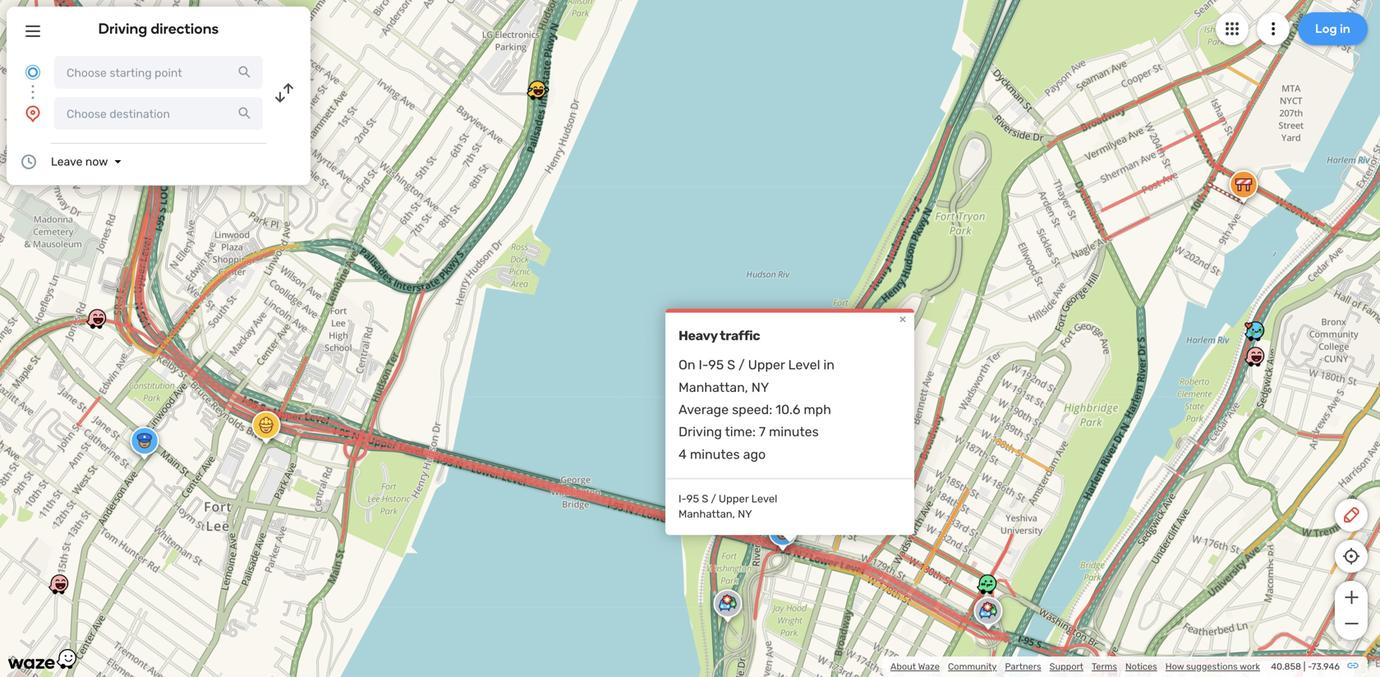 Task type: vqa. For each thing, say whether or not it's contained in the screenshot.
I-95 S / Upper Level Manhattan, NY
yes



Task type: describe. For each thing, give the bounding box(es) containing it.
partners
[[1005, 661, 1041, 672]]

level inside i-95 s / upper level manhattan, ny
[[751, 493, 777, 506]]

about waze link
[[891, 661, 940, 672]]

on i-95 s / upper level in manhattan, ny average speed: 10.6 mph driving time: 7 minutes 4 minutes ago
[[679, 357, 835, 462]]

clock image
[[19, 152, 39, 172]]

terms link
[[1092, 661, 1117, 672]]

upper inside on i-95 s / upper level in manhattan, ny average speed: 10.6 mph driving time: 7 minutes 4 minutes ago
[[748, 357, 785, 373]]

s inside i-95 s / upper level manhattan, ny
[[702, 493, 708, 506]]

terms
[[1092, 661, 1117, 672]]

40.858
[[1271, 661, 1301, 672]]

waze
[[918, 661, 940, 672]]

manhattan, inside on i-95 s / upper level in manhattan, ny average speed: 10.6 mph driving time: 7 minutes 4 minutes ago
[[679, 380, 748, 395]]

speed:
[[732, 402, 773, 418]]

directions
[[151, 20, 219, 37]]

/ inside i-95 s / upper level manhattan, ny
[[711, 493, 716, 506]]

× link
[[896, 311, 910, 327]]

10.6
[[776, 402, 801, 418]]

73.946
[[1312, 661, 1340, 672]]

link image
[[1347, 659, 1360, 672]]

current location image
[[23, 62, 43, 82]]

suggestions
[[1186, 661, 1238, 672]]

manhattan, inside i-95 s / upper level manhattan, ny
[[679, 508, 735, 520]]

mph
[[804, 402, 831, 418]]

leave now
[[51, 155, 108, 168]]

Choose starting point text field
[[54, 56, 263, 89]]

level inside on i-95 s / upper level in manhattan, ny average speed: 10.6 mph driving time: 7 minutes 4 minutes ago
[[788, 357, 820, 373]]

time:
[[725, 424, 756, 440]]

leave
[[51, 155, 83, 168]]

|
[[1304, 661, 1306, 672]]

95 inside i-95 s / upper level manhattan, ny
[[687, 493, 699, 506]]

1 vertical spatial minutes
[[690, 447, 740, 462]]

notices
[[1126, 661, 1157, 672]]

0 vertical spatial driving
[[98, 20, 147, 37]]

heavy traffic
[[679, 328, 760, 344]]

support link
[[1050, 661, 1084, 672]]

average
[[679, 402, 729, 418]]

ny inside i-95 s / upper level manhattan, ny
[[738, 508, 752, 520]]



Task type: locate. For each thing, give the bounding box(es) containing it.
/ inside on i-95 s / upper level in manhattan, ny average speed: 10.6 mph driving time: 7 minutes 4 minutes ago
[[739, 357, 745, 373]]

notices link
[[1126, 661, 1157, 672]]

work
[[1240, 661, 1260, 672]]

4
[[679, 447, 687, 462]]

how
[[1166, 661, 1184, 672]]

0 vertical spatial i-
[[699, 357, 708, 373]]

driving
[[98, 20, 147, 37], [679, 424, 722, 440]]

0 vertical spatial upper
[[748, 357, 785, 373]]

1 vertical spatial upper
[[719, 493, 749, 506]]

i- down 4
[[679, 493, 687, 506]]

about waze community partners support terms notices how suggestions work
[[891, 661, 1260, 672]]

0 vertical spatial level
[[788, 357, 820, 373]]

driving up choose starting point text field
[[98, 20, 147, 37]]

upper
[[748, 357, 785, 373], [719, 493, 749, 506]]

level down ago
[[751, 493, 777, 506]]

zoom in image
[[1341, 587, 1362, 607]]

95 right on at the bottom
[[708, 357, 724, 373]]

1 vertical spatial 95
[[687, 493, 699, 506]]

manhattan,
[[679, 380, 748, 395], [679, 508, 735, 520]]

95 down 4
[[687, 493, 699, 506]]

1 vertical spatial s
[[702, 493, 708, 506]]

1 horizontal spatial 95
[[708, 357, 724, 373]]

ny inside on i-95 s / upper level in manhattan, ny average speed: 10.6 mph driving time: 7 minutes 4 minutes ago
[[752, 380, 769, 395]]

7
[[759, 424, 766, 440]]

traffic
[[720, 328, 760, 344]]

manhattan, up average
[[679, 380, 748, 395]]

upper inside i-95 s / upper level manhattan, ny
[[719, 493, 749, 506]]

ny down ago
[[738, 508, 752, 520]]

i- right on at the bottom
[[699, 357, 708, 373]]

1 vertical spatial driving
[[679, 424, 722, 440]]

0 vertical spatial /
[[739, 357, 745, 373]]

minutes
[[769, 424, 819, 440], [690, 447, 740, 462]]

1 vertical spatial manhattan,
[[679, 508, 735, 520]]

/
[[739, 357, 745, 373], [711, 493, 716, 506]]

driving down average
[[679, 424, 722, 440]]

minutes right 4
[[690, 447, 740, 462]]

2 manhattan, from the top
[[679, 508, 735, 520]]

1 vertical spatial i-
[[679, 493, 687, 506]]

40.858 | -73.946
[[1271, 661, 1340, 672]]

0 horizontal spatial minutes
[[690, 447, 740, 462]]

driving inside on i-95 s / upper level in manhattan, ny average speed: 10.6 mph driving time: 7 minutes 4 minutes ago
[[679, 424, 722, 440]]

ny up speed:
[[752, 380, 769, 395]]

s
[[727, 357, 735, 373], [702, 493, 708, 506]]

s inside on i-95 s / upper level in manhattan, ny average speed: 10.6 mph driving time: 7 minutes 4 minutes ago
[[727, 357, 735, 373]]

-
[[1308, 661, 1312, 672]]

community link
[[948, 661, 997, 672]]

pencil image
[[1342, 505, 1361, 525]]

i- inside i-95 s / upper level manhattan, ny
[[679, 493, 687, 506]]

level left in
[[788, 357, 820, 373]]

i-
[[699, 357, 708, 373], [679, 493, 687, 506]]

zoom out image
[[1341, 614, 1362, 633]]

1 vertical spatial level
[[751, 493, 777, 506]]

×
[[899, 311, 907, 327]]

95
[[708, 357, 724, 373], [687, 493, 699, 506]]

manhattan, down 4
[[679, 508, 735, 520]]

1 vertical spatial ny
[[738, 508, 752, 520]]

0 horizontal spatial /
[[711, 493, 716, 506]]

driving directions
[[98, 20, 219, 37]]

0 horizontal spatial 95
[[687, 493, 699, 506]]

upper down ago
[[719, 493, 749, 506]]

0 vertical spatial manhattan,
[[679, 380, 748, 395]]

1 horizontal spatial driving
[[679, 424, 722, 440]]

1 horizontal spatial i-
[[699, 357, 708, 373]]

Choose destination text field
[[54, 97, 263, 130]]

0 vertical spatial ny
[[752, 380, 769, 395]]

ny
[[752, 380, 769, 395], [738, 508, 752, 520]]

i-95 s / upper level manhattan, ny
[[679, 493, 777, 520]]

now
[[85, 155, 108, 168]]

community
[[948, 661, 997, 672]]

1 horizontal spatial level
[[788, 357, 820, 373]]

0 vertical spatial minutes
[[769, 424, 819, 440]]

support
[[1050, 661, 1084, 672]]

ago
[[743, 447, 766, 462]]

heavy
[[679, 328, 718, 344]]

0 horizontal spatial i-
[[679, 493, 687, 506]]

location image
[[23, 104, 43, 123]]

0 vertical spatial s
[[727, 357, 735, 373]]

in
[[824, 357, 835, 373]]

1 horizontal spatial /
[[739, 357, 745, 373]]

1 horizontal spatial s
[[727, 357, 735, 373]]

on
[[679, 357, 696, 373]]

0 horizontal spatial level
[[751, 493, 777, 506]]

i- inside on i-95 s / upper level in manhattan, ny average speed: 10.6 mph driving time: 7 minutes 4 minutes ago
[[699, 357, 708, 373]]

partners link
[[1005, 661, 1041, 672]]

1 horizontal spatial minutes
[[769, 424, 819, 440]]

0 horizontal spatial driving
[[98, 20, 147, 37]]

level
[[788, 357, 820, 373], [751, 493, 777, 506]]

1 vertical spatial /
[[711, 493, 716, 506]]

0 vertical spatial 95
[[708, 357, 724, 373]]

upper down the traffic
[[748, 357, 785, 373]]

about
[[891, 661, 916, 672]]

how suggestions work link
[[1166, 661, 1260, 672]]

95 inside on i-95 s / upper level in manhattan, ny average speed: 10.6 mph driving time: 7 minutes 4 minutes ago
[[708, 357, 724, 373]]

0 horizontal spatial s
[[702, 493, 708, 506]]

minutes down 10.6
[[769, 424, 819, 440]]

1 manhattan, from the top
[[679, 380, 748, 395]]



